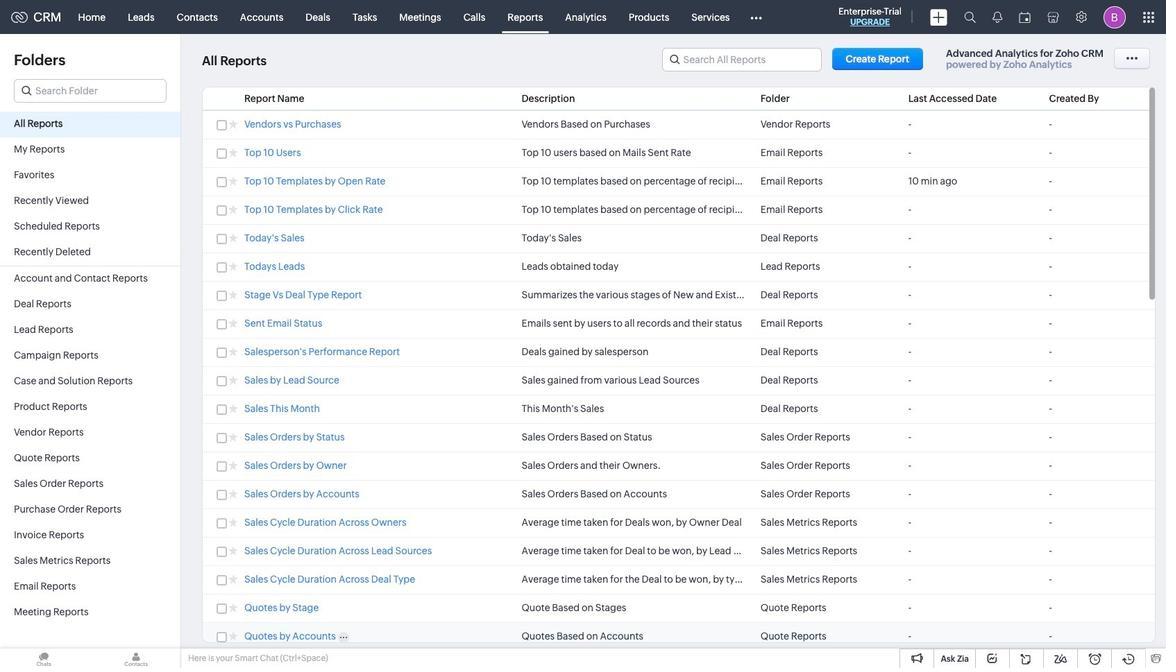 Task type: locate. For each thing, give the bounding box(es) containing it.
Search All Reports text field
[[663, 49, 821, 71]]

chats image
[[0, 649, 87, 668]]

calendar image
[[1019, 11, 1031, 23]]

Search Folder text field
[[15, 80, 166, 102]]

create menu element
[[922, 0, 956, 34]]

search element
[[956, 0, 984, 34]]

logo image
[[11, 11, 28, 23]]



Task type: describe. For each thing, give the bounding box(es) containing it.
create menu image
[[930, 9, 947, 25]]

contacts image
[[92, 649, 180, 668]]

search image
[[964, 11, 976, 23]]

signals image
[[992, 11, 1002, 23]]

signals element
[[984, 0, 1011, 34]]

Other Modules field
[[741, 6, 771, 28]]

profile image
[[1104, 6, 1126, 28]]

profile element
[[1095, 0, 1134, 34]]



Task type: vqa. For each thing, say whether or not it's contained in the screenshot.
Calendar icon
yes



